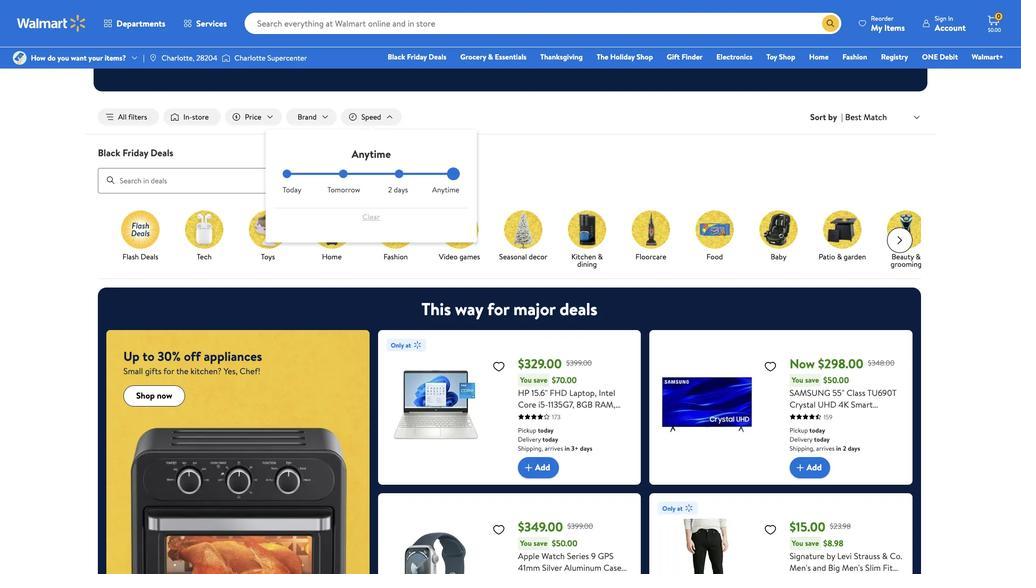 Task type: locate. For each thing, give the bounding box(es) containing it.
in-store
[[183, 112, 209, 122]]

friday down filters
[[123, 146, 148, 160]]

0 horizontal spatial add
[[535, 462, 550, 474]]

for right way at the bottom of the page
[[488, 297, 510, 321]]

you for hp
[[520, 375, 532, 386]]

anytime up the how fast do you want your order? option group
[[352, 147, 391, 161]]

supplies
[[448, 58, 470, 67]]

& right the "patio"
[[837, 251, 842, 262]]

dining
[[578, 259, 597, 270]]

0 vertical spatial home
[[810, 52, 829, 62]]

1 shipping, from the left
[[518, 444, 543, 453]]

men's
[[790, 562, 811, 574], [842, 562, 864, 574]]

to
[[143, 347, 155, 365]]

add button down pickup today delivery today shipping, arrives in 3+ days
[[518, 457, 559, 479]]

add down pickup today delivery today shipping, arrives in 3+ days
[[535, 462, 550, 474]]

charlotte supercenter
[[235, 53, 307, 63]]

shop kitchen & dining image
[[568, 210, 607, 249]]

1 horizontal spatial for
[[488, 297, 510, 321]]

at inside $15.00 group
[[677, 504, 683, 513]]

1 horizontal spatial arrives
[[817, 444, 835, 453]]

deals
[[560, 297, 598, 321]]

$349.00 group
[[387, 502, 633, 575]]

& for dining
[[598, 251, 603, 262]]

beauty
[[892, 251, 914, 262]]

you inside you save $70.00 hp 15.6" fhd laptop, intel core i5-1135g7, 8gb ram, 256gb ssd, silver, windows 11 home, 15-dy2795wm
[[520, 375, 532, 386]]

0 vertical spatial only at
[[391, 341, 411, 350]]

1 horizontal spatial shipping,
[[790, 444, 815, 453]]

$50.00 for 55"
[[824, 375, 850, 386]]

2 arrives from the left
[[817, 444, 835, 453]]

1 horizontal spatial pickup
[[790, 426, 808, 435]]

anytime down anytime radio
[[432, 185, 460, 195]]

1 horizontal spatial 2
[[843, 444, 847, 453]]

home
[[810, 52, 829, 62], [322, 251, 342, 262]]

tomorrow
[[328, 185, 360, 195]]

0 vertical spatial |
[[143, 53, 145, 63]]

shop right holiday on the top of page
[[637, 52, 653, 62]]

0 horizontal spatial $50.00
[[552, 538, 578, 550]]

2 shipping, from the left
[[790, 444, 815, 453]]

you
[[520, 375, 532, 386], [792, 375, 804, 386], [520, 538, 532, 549], [792, 538, 804, 549]]

deals down 'in-store' button
[[151, 146, 173, 160]]

1 vertical spatial for
[[163, 365, 174, 377]]

arrives inside pickup today delivery today shipping, arrives in 3+ days
[[545, 444, 563, 453]]

available
[[595, 58, 618, 67]]

sort
[[811, 111, 827, 123]]

add button down pickup today delivery today shipping, arrives in 2 days
[[790, 457, 831, 479]]

0 horizontal spatial  image
[[149, 54, 157, 62]]

$50.00 inside you save $50.00 samsung 55" class tu690t crystal uhd 4k smart television - un55tu690tfxza (new)
[[824, 375, 850, 386]]

shop inside the 'the holiday shop' link
[[637, 52, 653, 62]]

shop inside toy shop link
[[779, 52, 796, 62]]

0 horizontal spatial at
[[406, 341, 411, 350]]

you inside you save $8.98 signature by levi strauss & co. men's and big men's slim fit jeans
[[792, 538, 804, 549]]

save up 15.6"
[[534, 375, 548, 386]]

arrives inside pickup today delivery today shipping, arrives in 2 days
[[817, 444, 835, 453]]

 image
[[222, 53, 230, 63], [149, 54, 157, 62]]

& for grooming
[[916, 251, 921, 262]]

$399.00 up $70.00
[[566, 358, 592, 369]]

add for now
[[807, 462, 822, 474]]

0 vertical spatial only
[[391, 341, 404, 350]]

1 horizontal spatial  image
[[222, 53, 230, 63]]

None range field
[[283, 173, 460, 175]]

1 horizontal spatial $50.00
[[824, 375, 850, 386]]

silver,
[[565, 411, 587, 422]]

add button inside the $329.00 'group'
[[518, 457, 559, 479]]

2 pickup from the left
[[790, 426, 808, 435]]

shop right toy
[[779, 52, 796, 62]]

& inside you save $8.98 signature by levi strauss & co. men's and big men's slim fit jeans
[[883, 551, 888, 562]]

1 vertical spatial only at
[[663, 504, 683, 513]]

days up shop fashion "image"
[[394, 185, 408, 195]]

& left rain
[[488, 52, 493, 62]]

shipping, up add to cart icon
[[790, 444, 815, 453]]

pickup down the 256gb
[[518, 426, 537, 435]]

by inside sort and filter section element
[[829, 111, 838, 123]]

add down pickup today delivery today shipping, arrives in 2 days
[[807, 462, 822, 474]]

clear button
[[283, 209, 460, 226]]

home link down search icon
[[805, 51, 834, 63]]

case
[[604, 562, 622, 574]]

signature
[[790, 551, 825, 562]]

save inside you save $50.00 samsung 55" class tu690t crystal uhd 4k smart television - un55tu690tfxza (new)
[[806, 375, 819, 386]]

home down shop home image
[[322, 251, 342, 262]]

only
[[391, 341, 404, 350], [663, 504, 676, 513]]

0 horizontal spatial 2
[[388, 185, 392, 195]]

$399.00 inside $329.00 $399.00
[[566, 358, 592, 369]]

2 add from the left
[[807, 462, 822, 474]]

0 vertical spatial black friday deals
[[388, 52, 447, 62]]

you inside you save $50.00 apple watch series 9 gps 41mm silver aluminum case with storm blue sport band
[[520, 538, 532, 549]]

save up signature
[[806, 538, 819, 549]]

1 vertical spatial black
[[98, 146, 120, 160]]

0 horizontal spatial arrives
[[545, 444, 563, 453]]

limited quantities. while supplies last. no rain checks. select items may not be available in-store.
[[379, 58, 643, 67]]

0
[[997, 12, 1001, 21]]

add button for now
[[790, 457, 831, 479]]

0 horizontal spatial add button
[[518, 457, 559, 479]]

add button for $329.00
[[518, 457, 559, 479]]

1 pickup from the left
[[518, 426, 537, 435]]

only inside $15.00 group
[[663, 504, 676, 513]]

1 horizontal spatial friday
[[407, 52, 427, 62]]

1 vertical spatial anytime
[[432, 185, 460, 195]]

save
[[534, 375, 548, 386], [806, 375, 819, 386], [534, 538, 548, 549], [806, 538, 819, 549]]

3+
[[572, 444, 579, 453]]

sort by |
[[811, 111, 844, 123]]

1 vertical spatial fashion
[[384, 251, 408, 262]]

holiday
[[611, 52, 635, 62]]

friday inside search box
[[123, 146, 148, 160]]

black friday deals down filters
[[98, 146, 173, 160]]

men's left and
[[790, 562, 811, 574]]

delivery for $329.00
[[518, 435, 541, 444]]

only for $15.00
[[663, 504, 676, 513]]

delivery down home,
[[518, 435, 541, 444]]

arrives down "15-"
[[545, 444, 563, 453]]

shop now button
[[123, 386, 185, 407]]

fashion left registry 'link'
[[843, 52, 868, 62]]

anytime
[[352, 147, 391, 161], [432, 185, 460, 195]]

& inside beauty & grooming
[[916, 251, 921, 262]]

0 vertical spatial fashion link
[[838, 51, 872, 63]]

0 vertical spatial anytime
[[352, 147, 391, 161]]

$399.00 up the 'series'
[[568, 521, 593, 532]]

you for samsung
[[792, 375, 804, 386]]

windows
[[589, 411, 622, 422]]

arrives for $329.00
[[545, 444, 563, 453]]

0 horizontal spatial friday
[[123, 146, 148, 160]]

how fast do you want your order? option group
[[283, 170, 460, 195]]

0 horizontal spatial shipping,
[[518, 444, 543, 453]]

save down $349.00
[[534, 538, 548, 549]]

in inside pickup today delivery today shipping, arrives in 2 days
[[837, 444, 842, 453]]

best match button
[[844, 110, 924, 124]]

debit
[[940, 52, 958, 62]]

for left 'the'
[[163, 365, 174, 377]]

1 horizontal spatial at
[[677, 504, 683, 513]]

next slide for chipmodulewithimages list image
[[888, 228, 913, 253]]

deals left supplies
[[429, 52, 447, 62]]

$399.00 for $349.00
[[568, 521, 593, 532]]

in inside pickup today delivery today shipping, arrives in 3+ days
[[565, 444, 570, 453]]

Black Friday Deals search field
[[85, 146, 936, 193]]

by down $8.98
[[827, 551, 836, 562]]

fashion down shop fashion "image"
[[384, 251, 408, 262]]

0 horizontal spatial only at
[[391, 341, 411, 350]]

2 in from the left
[[837, 444, 842, 453]]

0 horizontal spatial in
[[565, 444, 570, 453]]

delivery inside pickup today delivery today shipping, arrives in 2 days
[[790, 435, 813, 444]]

toy shop link
[[762, 51, 801, 63]]

black left while
[[388, 52, 405, 62]]

1 horizontal spatial in
[[837, 444, 842, 453]]

electronics link
[[712, 51, 758, 63]]

you up hp
[[520, 375, 532, 386]]

black friday deals down epic
[[388, 52, 447, 62]]

days inside the how fast do you want your order? option group
[[394, 185, 408, 195]]

black friday deals inside search box
[[98, 146, 173, 160]]

days down un55tu690tfxza
[[848, 444, 861, 453]]

sign in to add to favorites list, hp 15.6" fhd laptop, intel core i5-1135g7, 8gb ram, 256gb ssd, silver, windows 11 home, 15-dy2795wm image
[[493, 360, 505, 373]]

$349.00 $399.00
[[518, 518, 593, 536]]

store.
[[627, 58, 643, 67]]

55"
[[833, 387, 845, 399]]

only inside the $329.00 'group'
[[391, 341, 404, 350]]

0 vertical spatial 2
[[388, 185, 392, 195]]

home link left clear
[[304, 210, 360, 263]]

41mm
[[518, 562, 540, 574]]

2 down un55tu690tfxza
[[843, 444, 847, 453]]

0 horizontal spatial days
[[394, 185, 408, 195]]

& for essentials
[[488, 52, 493, 62]]

pickup inside pickup today delivery today shipping, arrives in 3+ days
[[518, 426, 537, 435]]

0 horizontal spatial only
[[391, 341, 404, 350]]

1 vertical spatial by
[[827, 551, 836, 562]]

sign
[[935, 14, 947, 23]]

$50.00 up 'watch'
[[552, 538, 578, 550]]

0 horizontal spatial |
[[143, 53, 145, 63]]

1 vertical spatial only
[[663, 504, 676, 513]]

save for signature
[[806, 538, 819, 549]]

1 vertical spatial 2
[[843, 444, 847, 453]]

2 add button from the left
[[790, 457, 831, 479]]

series
[[567, 551, 589, 562]]

1 horizontal spatial fashion
[[843, 52, 868, 62]]

all
[[118, 112, 127, 122]]

pickup down television
[[790, 426, 808, 435]]

0 vertical spatial $399.00
[[566, 358, 592, 369]]

store
[[192, 112, 209, 122]]

 image left charlotte,
[[149, 54, 157, 62]]

you up signature
[[792, 538, 804, 549]]

0 horizontal spatial fashion
[[384, 251, 408, 262]]

finder
[[682, 52, 703, 62]]

only at inside the $329.00 'group'
[[391, 341, 411, 350]]

you inside you save $50.00 samsung 55" class tu690t crystal uhd 4k smart television - un55tu690tfxza (new)
[[792, 375, 804, 386]]

11
[[624, 411, 630, 422]]

shop left now
[[136, 390, 155, 402]]

you up apple
[[520, 538, 532, 549]]

search image
[[106, 176, 115, 185]]

1135g7,
[[548, 399, 575, 411]]

up to 30% off appliances small gifts for the kitchen? yes, chef!
[[123, 347, 262, 377]]

delivery inside pickup today delivery today shipping, arrives in 3+ days
[[518, 435, 541, 444]]

major
[[514, 297, 556, 321]]

1 horizontal spatial shop
[[637, 52, 653, 62]]

1 vertical spatial friday
[[123, 146, 148, 160]]

men's right big
[[842, 562, 864, 574]]

only at
[[391, 341, 411, 350], [663, 504, 683, 513]]

$70.00
[[552, 375, 577, 386]]

sort and filter section element
[[85, 100, 936, 134]]

pickup
[[518, 426, 537, 435], [790, 426, 808, 435]]

1 horizontal spatial black friday deals
[[388, 52, 447, 62]]

 image right 28204
[[222, 53, 230, 63]]

0 vertical spatial at
[[406, 341, 411, 350]]

1 vertical spatial fashion link
[[368, 210, 424, 263]]

0 vertical spatial black
[[388, 52, 405, 62]]

shop
[[637, 52, 653, 62], [779, 52, 796, 62], [136, 390, 155, 402]]

256gb
[[518, 411, 544, 422]]

shop tech image
[[185, 210, 223, 249]]

0 vertical spatial for
[[488, 297, 510, 321]]

1 horizontal spatial add
[[807, 462, 822, 474]]

shop food image
[[696, 210, 734, 249]]

1 horizontal spatial men's
[[842, 562, 864, 574]]

2 up clear button
[[388, 185, 392, 195]]

the
[[176, 365, 189, 377]]

by right sort
[[829, 111, 838, 123]]

days inside pickup today delivery today shipping, arrives in 2 days
[[848, 444, 861, 453]]

arrives
[[545, 444, 563, 453], [817, 444, 835, 453]]

0 vertical spatial by
[[829, 111, 838, 123]]

kitchen & dining link
[[560, 210, 615, 270]]

2 horizontal spatial days
[[848, 444, 861, 453]]

0 horizontal spatial men's
[[790, 562, 811, 574]]

1 horizontal spatial |
[[842, 111, 844, 123]]

0 vertical spatial home link
[[805, 51, 834, 63]]

deals
[[429, 52, 447, 62], [151, 146, 173, 160], [141, 251, 158, 262]]

1 horizontal spatial delivery
[[790, 435, 813, 444]]

pickup inside pickup today delivery today shipping, arrives in 2 days
[[790, 426, 808, 435]]

& left co.
[[883, 551, 888, 562]]

1 vertical spatial black friday deals
[[98, 146, 173, 160]]

home link
[[805, 51, 834, 63], [304, 210, 360, 263]]

15-
[[545, 422, 556, 434]]

at inside the $329.00 'group'
[[406, 341, 411, 350]]

co.
[[890, 551, 903, 562]]

save inside you save $70.00 hp 15.6" fhd laptop, intel core i5-1135g7, 8gb ram, 256gb ssd, silver, windows 11 home, 15-dy2795wm
[[534, 375, 548, 386]]

food link
[[687, 210, 743, 263]]

0 horizontal spatial for
[[163, 365, 174, 377]]

shop floorcare image
[[632, 210, 670, 249]]

None radio
[[395, 170, 404, 178]]

& inside kitchen & dining
[[598, 251, 603, 262]]

1 horizontal spatial only at
[[663, 504, 683, 513]]

$348.00
[[868, 358, 895, 369]]

1 horizontal spatial days
[[580, 444, 593, 453]]

floorcare
[[636, 251, 667, 262]]

1 vertical spatial at
[[677, 504, 683, 513]]

friday
[[407, 52, 427, 62], [123, 146, 148, 160]]

shop beauty & grooming image
[[888, 210, 926, 249]]

1 horizontal spatial home
[[810, 52, 829, 62]]

1 horizontal spatial black
[[388, 52, 405, 62]]

 image
[[13, 51, 27, 65]]

1 vertical spatial |
[[842, 111, 844, 123]]

$50.00 inside you save $50.00 apple watch series 9 gps 41mm silver aluminum case with storm blue sport band
[[552, 538, 578, 550]]

& right the dining
[[598, 251, 603, 262]]

1 in from the left
[[565, 444, 570, 453]]

you save $50.00 samsung 55" class tu690t crystal uhd 4k smart television - un55tu690tfxza (new)
[[790, 375, 904, 434]]

now $298.00 $348.00
[[790, 355, 895, 373]]

shop baby image
[[760, 210, 798, 249]]

1 men's from the left
[[790, 562, 811, 574]]

0 horizontal spatial black
[[98, 146, 120, 160]]

you down now
[[792, 375, 804, 386]]

shipping, up add to cart image
[[518, 444, 543, 453]]

shipping, for $329.00
[[518, 444, 543, 453]]

garden
[[844, 251, 867, 262]]

save up samsung
[[806, 375, 819, 386]]

delivery down (new)
[[790, 435, 813, 444]]

1 vertical spatial $399.00
[[568, 521, 593, 532]]

0 horizontal spatial black friday deals
[[98, 146, 173, 160]]

days
[[394, 185, 408, 195], [580, 444, 593, 453], [848, 444, 861, 453]]

2 delivery from the left
[[790, 435, 813, 444]]

friday down epic
[[407, 52, 427, 62]]

in for now
[[837, 444, 842, 453]]

reorder my items
[[871, 14, 905, 33]]

fashion link down my
[[838, 51, 872, 63]]

0 horizontal spatial pickup
[[518, 426, 537, 435]]

1 delivery from the left
[[518, 435, 541, 444]]

fashion link down "2 days"
[[368, 210, 424, 263]]

1 vertical spatial $50.00
[[552, 538, 578, 550]]

shipping, inside pickup today delivery today shipping, arrives in 2 days
[[790, 444, 815, 453]]

days inside pickup today delivery today shipping, arrives in 3+ days
[[580, 444, 593, 453]]

1 arrives from the left
[[545, 444, 563, 453]]

2 vertical spatial deals
[[141, 251, 158, 262]]

0 horizontal spatial home link
[[304, 210, 360, 263]]

un55tu690tfxza
[[833, 411, 904, 422]]

0 horizontal spatial delivery
[[518, 435, 541, 444]]

1 vertical spatial deals
[[151, 146, 173, 160]]

save inside you save $50.00 apple watch series 9 gps 41mm silver aluminum case with storm blue sport band
[[534, 538, 548, 549]]

how do you want your items?
[[31, 53, 126, 63]]

2 horizontal spatial shop
[[779, 52, 796, 62]]

you for apple
[[520, 538, 532, 549]]

1 horizontal spatial anytime
[[432, 185, 460, 195]]

0 horizontal spatial shop
[[136, 390, 155, 402]]

1 add button from the left
[[518, 457, 559, 479]]

limited
[[379, 58, 400, 67]]

1 horizontal spatial only
[[663, 504, 676, 513]]

1 vertical spatial home
[[322, 251, 342, 262]]

delivery
[[518, 435, 541, 444], [790, 435, 813, 444]]

black up search icon
[[98, 146, 120, 160]]

0 vertical spatial $50.00
[[824, 375, 850, 386]]

arrives down 159
[[817, 444, 835, 453]]

Search in deals search field
[[98, 168, 419, 193]]

$399.00 inside $349.00 $399.00
[[568, 521, 593, 532]]

walmart image
[[17, 15, 86, 32]]

at
[[406, 341, 411, 350], [677, 504, 683, 513]]

Tomorrow radio
[[339, 170, 348, 178]]

slim
[[866, 562, 881, 574]]

| right items?
[[143, 53, 145, 63]]

add inside the $329.00 'group'
[[535, 462, 550, 474]]

1 add from the left
[[535, 462, 550, 474]]

2 inside the how fast do you want your order? option group
[[388, 185, 392, 195]]

1 horizontal spatial add button
[[790, 457, 831, 479]]

only at inside $15.00 group
[[663, 504, 683, 513]]

deals right flash
[[141, 251, 158, 262]]

shipping, inside pickup today delivery today shipping, arrives in 3+ days
[[518, 444, 543, 453]]

add button
[[518, 457, 559, 479], [790, 457, 831, 479]]

charlotte
[[235, 53, 266, 63]]

$15.00 group
[[658, 502, 905, 575]]

one debit link
[[918, 51, 963, 63]]

$50.00 up 55"
[[824, 375, 850, 386]]

save for samsung
[[806, 375, 819, 386]]

sign in to add to favorites list, samsung 55" class tu690t crystal uhd 4k smart television - un55tu690tfxza (new) image
[[764, 360, 777, 373]]

$399.00
[[566, 358, 592, 369], [568, 521, 593, 532]]

2 men's from the left
[[842, 562, 864, 574]]

in for $329.00
[[565, 444, 570, 453]]

30%
[[158, 347, 181, 365]]

save inside you save $8.98 signature by levi strauss & co. men's and big men's slim fit jeans
[[806, 538, 819, 549]]

& right beauty
[[916, 251, 921, 262]]

home down search icon
[[810, 52, 829, 62]]

| left best
[[842, 111, 844, 123]]

(new)
[[790, 422, 812, 434]]

days right 3+
[[580, 444, 593, 453]]



Task type: vqa. For each thing, say whether or not it's contained in the screenshot.
& related to grooming
yes



Task type: describe. For each thing, give the bounding box(es) containing it.
sign in to add to favorites list, apple watch series 9 gps 41mm silver aluminum case with storm blue sport band - s/m image
[[493, 523, 505, 537]]

charlotte, 28204
[[162, 53, 218, 63]]

deals inside search box
[[151, 146, 173, 160]]

1 vertical spatial home link
[[304, 210, 360, 263]]

anytime inside the how fast do you want your order? option group
[[432, 185, 460, 195]]

small
[[123, 365, 143, 377]]

today
[[283, 185, 302, 195]]

how
[[31, 53, 46, 63]]

items
[[546, 58, 561, 67]]

registry
[[882, 52, 909, 62]]

walmart+
[[972, 52, 1004, 62]]

save for hp
[[534, 375, 548, 386]]

walmart black friday deals for days image
[[413, 0, 609, 19]]

epic
[[408, 31, 432, 49]]

in
[[949, 14, 954, 23]]

0 horizontal spatial anytime
[[352, 147, 391, 161]]

intel
[[599, 387, 616, 399]]

in-
[[620, 58, 627, 67]]

shop fashion image
[[377, 210, 415, 249]]

save for apple
[[534, 538, 548, 549]]

shop video games image
[[441, 210, 479, 249]]

price
[[245, 112, 262, 122]]

you
[[57, 53, 69, 63]]

you save $8.98 signature by levi strauss & co. men's and big men's slim fit jeans
[[790, 538, 903, 575]]

flash deals image
[[121, 210, 160, 249]]

floorcare link
[[624, 210, 679, 263]]

levi
[[838, 551, 852, 562]]

only at for $15.00
[[663, 504, 683, 513]]

$15.00
[[790, 518, 826, 536]]

toys
[[261, 251, 275, 262]]

gps
[[598, 551, 614, 562]]

15.6"
[[532, 387, 548, 399]]

delivery for now $298.00
[[790, 435, 813, 444]]

class
[[847, 387, 866, 399]]

gift finder
[[667, 52, 703, 62]]

best match
[[846, 111, 888, 123]]

smart
[[851, 399, 873, 411]]

tech link
[[177, 210, 232, 263]]

pickup for $329.00
[[518, 426, 537, 435]]

Search search field
[[245, 13, 842, 34]]

for inside up to 30% off appliances small gifts for the kitchen? yes, chef!
[[163, 365, 174, 377]]

pickup today delivery today shipping, arrives in 3+ days
[[518, 426, 593, 453]]

Walmart Site-Wide search field
[[245, 13, 842, 34]]

charlotte,
[[162, 53, 195, 63]]

flash deals link
[[113, 210, 168, 263]]

 image for charlotte supercenter
[[222, 53, 230, 63]]

$329.00 $399.00
[[518, 355, 592, 373]]

$0.00
[[989, 26, 1002, 34]]

watch
[[542, 551, 565, 562]]

by inside you save $8.98 signature by levi strauss & co. men's and big men's slim fit jeans
[[827, 551, 836, 562]]

appliances
[[204, 347, 262, 365]]

samsung
[[790, 387, 831, 399]]

seasonal decor
[[499, 251, 548, 262]]

| inside sort and filter section element
[[842, 111, 844, 123]]

toys link
[[241, 210, 296, 263]]

walmart+ link
[[968, 51, 1009, 63]]

days for now
[[848, 444, 861, 453]]

$298.00
[[818, 355, 864, 373]]

kitchen & dining
[[572, 251, 603, 270]]

now
[[157, 390, 172, 402]]

$15.00 $23.98
[[790, 518, 851, 536]]

home,
[[518, 422, 543, 434]]

0 horizontal spatial home
[[322, 251, 342, 262]]

account
[[935, 22, 966, 33]]

black inside black friday deals search box
[[98, 146, 120, 160]]

& for garden
[[837, 251, 842, 262]]

8gb
[[577, 399, 593, 411]]

last.
[[471, 58, 482, 67]]

one
[[923, 52, 939, 62]]

 image for charlotte, 28204
[[149, 54, 157, 62]]

black inside black friday deals link
[[388, 52, 405, 62]]

1 horizontal spatial home link
[[805, 51, 834, 63]]

ram,
[[595, 399, 616, 411]]

$23.98
[[830, 521, 851, 532]]

food
[[707, 251, 723, 262]]

shop inside shop now button
[[136, 390, 155, 402]]

items?
[[105, 53, 126, 63]]

$399.00 for $329.00
[[566, 358, 592, 369]]

search icon image
[[827, 19, 835, 28]]

ssd,
[[546, 411, 563, 422]]

$329.00 group
[[387, 339, 633, 479]]

0 vertical spatial friday
[[407, 52, 427, 62]]

seasonal decor link
[[496, 210, 551, 263]]

arrives for now
[[817, 444, 835, 453]]

beauty & grooming
[[891, 251, 922, 270]]

want
[[71, 53, 87, 63]]

shop seasonal image
[[504, 210, 543, 249]]

only for $329.00
[[391, 341, 404, 350]]

0 horizontal spatial fashion link
[[368, 210, 424, 263]]

0 vertical spatial deals
[[429, 52, 447, 62]]

not
[[575, 58, 585, 67]]

pickup today delivery today shipping, arrives in 2 days
[[790, 426, 861, 453]]

brand button
[[286, 109, 337, 126]]

crystal
[[790, 399, 816, 411]]

in-
[[183, 112, 192, 122]]

sign in to add to favorites list, signature by levi strauss & co. men's and big men's slim fit jeans image
[[764, 523, 777, 537]]

shipping, for now
[[790, 444, 815, 453]]

be
[[586, 58, 593, 67]]

shop patio & garden image
[[824, 210, 862, 249]]

pickup for now
[[790, 426, 808, 435]]

may
[[563, 58, 574, 67]]

my
[[871, 22, 883, 33]]

shop home image
[[313, 210, 351, 249]]

gifts.
[[504, 31, 533, 49]]

grocery
[[461, 52, 486, 62]]

blue
[[561, 574, 577, 575]]

add to cart image
[[794, 462, 807, 474]]

add to cart image
[[523, 462, 535, 474]]

i5-
[[539, 399, 548, 411]]

kitchen
[[572, 251, 596, 262]]

2 inside pickup today delivery today shipping, arrives in 2 days
[[843, 444, 847, 453]]

black friday deals link
[[383, 51, 452, 63]]

-
[[828, 411, 831, 422]]

1 horizontal spatial fashion link
[[838, 51, 872, 63]]

now
[[790, 355, 815, 373]]

silver
[[542, 562, 562, 574]]

best
[[846, 111, 862, 123]]

sport
[[579, 574, 599, 575]]

patio & garden link
[[815, 210, 871, 263]]

checks.
[[506, 58, 526, 67]]

0 vertical spatial fashion
[[843, 52, 868, 62]]

$50.00 for watch
[[552, 538, 578, 550]]

none radio inside the how fast do you want your order? option group
[[395, 170, 404, 178]]

clear
[[363, 212, 380, 222]]

add for $329.00
[[535, 462, 550, 474]]

core
[[518, 399, 537, 411]]

this way for major deals
[[422, 297, 598, 321]]

159
[[824, 413, 833, 422]]

the holiday shop
[[597, 52, 653, 62]]

shop toys image
[[249, 210, 287, 249]]

items
[[885, 22, 905, 33]]

sign in account
[[935, 14, 966, 33]]

Today radio
[[283, 170, 291, 178]]

at for $15.00
[[677, 504, 683, 513]]

only at for $329.00
[[391, 341, 411, 350]]

rain
[[494, 58, 504, 67]]

you for signature
[[792, 538, 804, 549]]

at for $329.00
[[406, 341, 411, 350]]

thanksgiving link
[[536, 51, 588, 63]]

games
[[460, 251, 480, 262]]

days for $329.00
[[580, 444, 593, 453]]

2 days
[[388, 185, 408, 195]]

Anytime radio
[[452, 170, 460, 178]]



